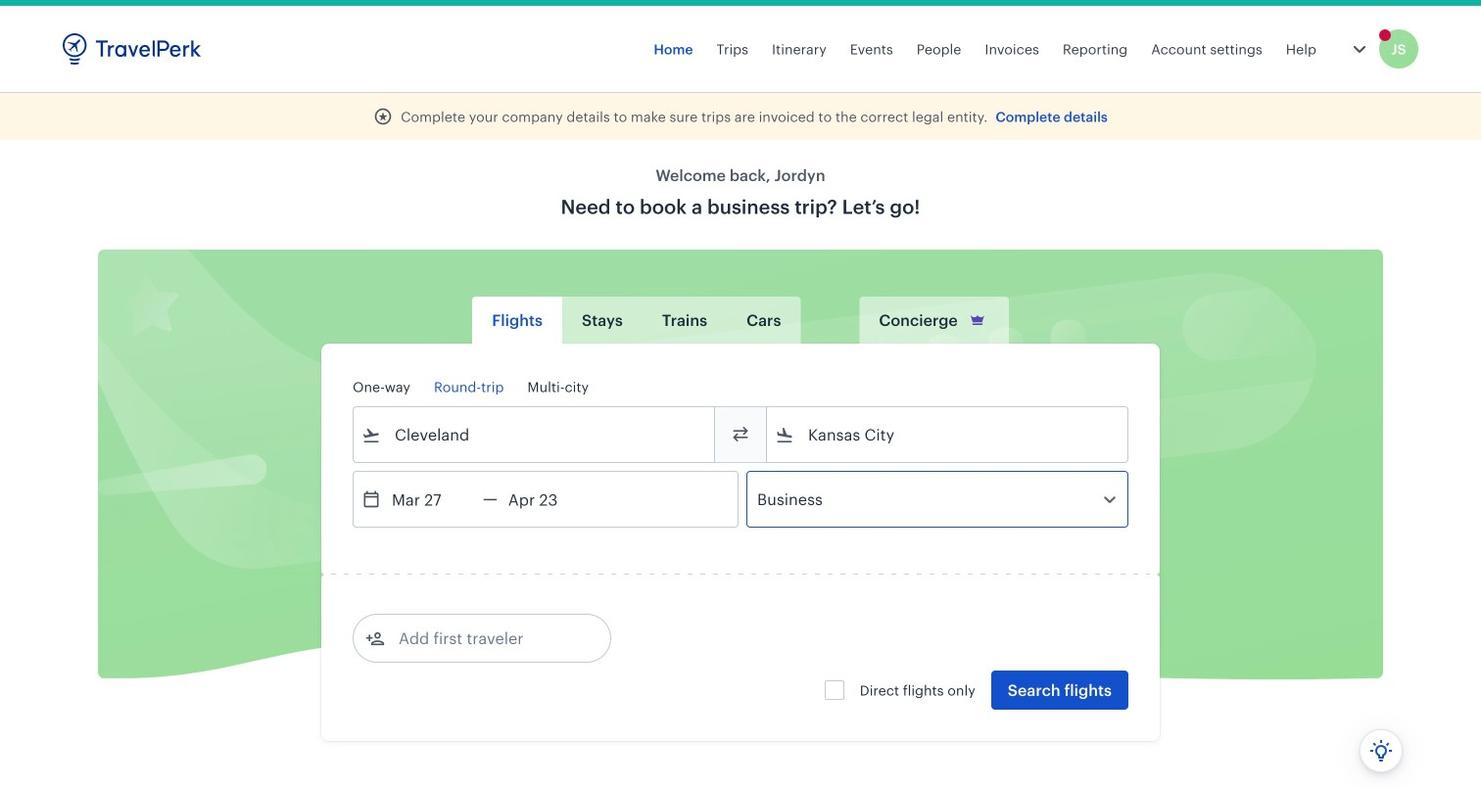 Task type: locate. For each thing, give the bounding box(es) containing it.
Return text field
[[498, 472, 599, 527]]

To search field
[[795, 419, 1102, 451]]

Depart text field
[[381, 472, 483, 527]]



Task type: vqa. For each thing, say whether or not it's contained in the screenshot.
From search field
yes



Task type: describe. For each thing, give the bounding box(es) containing it.
Add first traveler search field
[[385, 623, 589, 654]]

From search field
[[381, 419, 689, 451]]



